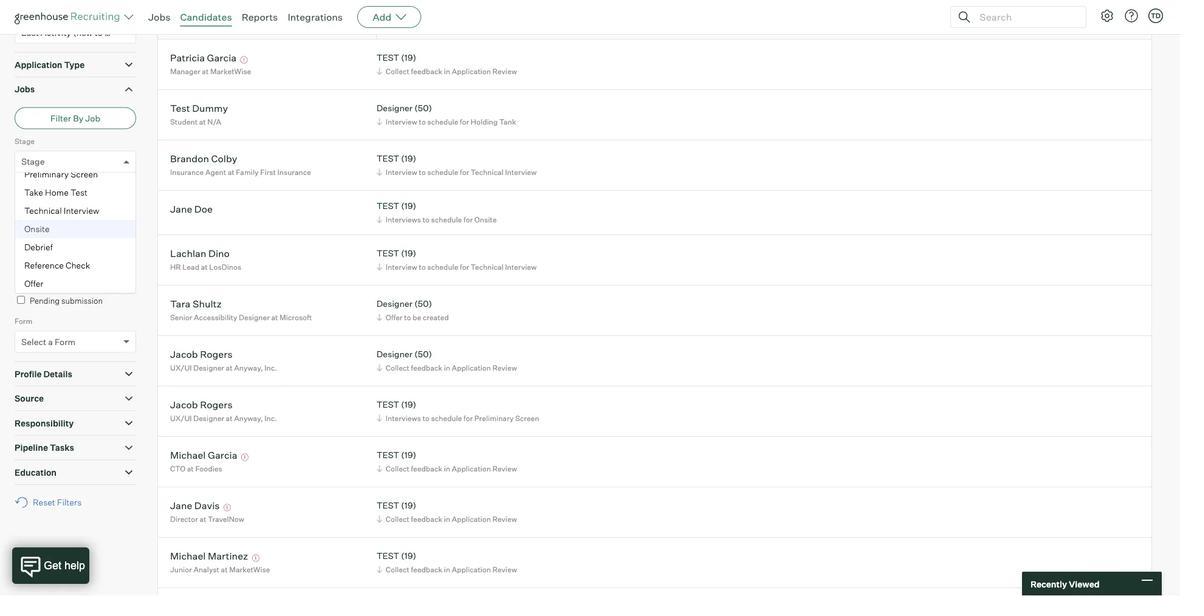 Task type: vqa. For each thing, say whether or not it's contained in the screenshot.
bottom 'Screen'
yes



Task type: describe. For each thing, give the bounding box(es) containing it.
source
[[15, 394, 44, 404]]

lachlan
[[170, 247, 206, 259]]

test (19) collect feedback in application review for patricia garcia
[[377, 52, 517, 76]]

at right cto
[[187, 464, 194, 474]]

pipeline
[[15, 443, 48, 453]]

test inside test (19) interviews to schedule for onsite
[[377, 201, 400, 211]]

jacob rogers link for designer
[[170, 348, 233, 362]]

at down davis
[[200, 515, 206, 524]]

interview inside designer (50) interview to schedule for holding tank
[[386, 117, 418, 126]]

dino
[[209, 247, 230, 259]]

filter
[[50, 113, 71, 124]]

jane davis has been in application review for more than 5 days image
[[222, 505, 233, 512]]

collect for jane davis
[[386, 515, 410, 524]]

be inside designer (50) offer to be created
[[413, 313, 422, 322]]

job/status
[[386, 22, 426, 32]]

profile details
[[15, 369, 72, 380]]

offer inside designer (50) offer to be created
[[386, 313, 403, 322]]

profile
[[15, 369, 42, 380]]

in for patricia garcia
[[444, 67, 451, 76]]

patricia
[[170, 51, 205, 64]]

to for brandon colby
[[419, 168, 426, 177]]

reset filters
[[33, 498, 82, 508]]

home
[[45, 187, 69, 198]]

at down martinez
[[221, 565, 228, 574]]

travelnow
[[208, 515, 244, 524]]

debrief
[[24, 242, 53, 253]]

junior
[[170, 565, 192, 574]]

tara shultz senior accessibility designer at microsoft
[[170, 298, 312, 322]]

cto at foodies
[[170, 464, 222, 474]]

for for colby
[[460, 168, 469, 177]]

at inside tara shultz senior accessibility designer at microsoft
[[271, 313, 278, 322]]

feedback for patricia garcia
[[411, 67, 443, 76]]

collect for michael garcia
[[386, 464, 410, 474]]

test for ux/ui designer at anyway, inc.
[[377, 400, 400, 410]]

(19) for hr lead at losdinos
[[401, 248, 416, 259]]

designer (50) collect feedback in application review
[[377, 349, 517, 373]]

preliminary screen
[[24, 169, 98, 180]]

designer inside designer (50) interview to schedule for holding tank
[[377, 103, 413, 114]]

designer up michael garcia
[[194, 414, 224, 423]]

reports link
[[242, 11, 278, 23]]

ux/ui for test (19)
[[170, 414, 192, 423]]

garcia for patricia garcia
[[207, 51, 237, 64]]

n/a
[[208, 117, 221, 126]]

interviews to schedule for onsite link
[[375, 214, 500, 225]]

tasks
[[50, 443, 74, 453]]

1 vertical spatial job
[[15, 228, 27, 238]]

technical for lachlan dino
[[471, 263, 504, 272]]

designer inside designer (50) collect feedback in application review
[[377, 349, 413, 360]]

director
[[170, 515, 198, 524]]

in for michael garcia
[[444, 464, 451, 474]]

notes)
[[92, 5, 113, 14]]

1 vertical spatial form
[[55, 337, 76, 347]]

manager
[[170, 67, 201, 76]]

td
[[1152, 12, 1162, 20]]

(includes resumes and notes)
[[15, 5, 113, 14]]

filter by job
[[50, 113, 100, 124]]

to for jacob rogers
[[423, 414, 430, 423]]

take home test
[[24, 187, 88, 198]]

jobs link
[[148, 11, 171, 23]]

jane for jane davis
[[170, 500, 192, 512]]

last
[[21, 27, 39, 38]]

Pending submission checkbox
[[17, 296, 25, 304]]

designer inside tara shultz senior accessibility designer at microsoft
[[239, 313, 270, 322]]

brandon colby link
[[170, 152, 237, 166]]

onsite inside option
[[24, 224, 50, 235]]

schedule inside test (19) interviews to schedule for onsite
[[431, 215, 462, 224]]

test (19) interviews to schedule for onsite
[[377, 201, 497, 224]]

test (19) interview to schedule for technical interview for colby
[[377, 153, 537, 177]]

td button
[[1147, 6, 1166, 26]]

jacob rogers link for test
[[170, 399, 233, 413]]

0 vertical spatial job post submitted
[[15, 228, 82, 238]]

1 vertical spatial marketwise
[[229, 565, 270, 574]]

patricia garcia has been in application review for more than 5 days image
[[239, 56, 250, 64]]

manager at marketwise
[[170, 67, 251, 76]]

test dummy student at n/a
[[170, 102, 228, 126]]

8 (19) from the top
[[401, 551, 416, 562]]

0 horizontal spatial be
[[41, 275, 50, 285]]

test inside option
[[70, 187, 88, 198]]

configure image
[[1101, 9, 1115, 23]]

test for insurance agent at family first insurance
[[377, 153, 400, 164]]

reference check
[[24, 260, 90, 271]]

1 vertical spatial stage
[[21, 156, 45, 167]]

interview to schedule for holding tank link
[[375, 116, 520, 128]]

2 vertical spatial job
[[21, 248, 36, 259]]

candidates link
[[180, 11, 232, 23]]

anyway, for designer
[[234, 363, 263, 373]]

integrations
[[288, 11, 343, 23]]

0 vertical spatial milestone
[[46, 183, 80, 192]]

senior
[[170, 313, 192, 322]]

designer inside designer (50) offer to be created
[[377, 299, 413, 309]]

designer (50) interview to schedule for holding tank
[[377, 103, 516, 126]]

collect feedback in application review link for patricia garcia
[[375, 65, 520, 77]]

2 insurance from the left
[[278, 168, 311, 177]]

test for hr lead at losdinos
[[377, 248, 400, 259]]

davis
[[195, 500, 220, 512]]

at inside lachlan dino hr lead at losdinos
[[201, 263, 208, 272]]

viewed
[[1070, 579, 1100, 590]]

reached milestone element
[[15, 181, 136, 227]]

(19) for cto at foodies
[[401, 450, 416, 461]]

jane doe link
[[170, 203, 213, 217]]

dummy
[[192, 102, 228, 114]]

sent
[[52, 275, 67, 285]]

check
[[66, 260, 90, 271]]

garcia for michael garcia
[[208, 449, 237, 461]]

collect feedback in application review link for michael garcia
[[375, 463, 520, 475]]

application for ux/ui designer at anyway, inc.
[[452, 363, 491, 373]]

test (19) interview to schedule for technical interview for dino
[[377, 248, 537, 272]]

pending submission
[[30, 296, 103, 306]]

hr
[[170, 263, 181, 272]]

job post submitted element
[[15, 227, 136, 273]]

filters
[[57, 498, 82, 508]]

jane davis
[[170, 500, 220, 512]]

onsite option
[[15, 220, 136, 238]]

to
[[30, 275, 39, 285]]

technical for brandon colby
[[471, 168, 504, 177]]

tara
[[170, 298, 191, 310]]

offer option
[[15, 275, 136, 293]]

collect for patricia garcia
[[386, 67, 410, 76]]

at down patricia garcia link
[[202, 67, 209, 76]]

reset filters button
[[15, 491, 88, 514]]

and
[[77, 5, 90, 14]]

(50) for tara shultz
[[415, 299, 432, 309]]

schedule for dummy
[[428, 117, 459, 126]]

td button
[[1149, 9, 1164, 23]]

interviews to schedule for preliminary screen link
[[375, 413, 543, 424]]

michael garcia link
[[170, 449, 237, 463]]

last activity (new to old)
[[21, 27, 120, 38]]

lachlan dino link
[[170, 247, 230, 261]]

designer (50) offer to be created
[[377, 299, 449, 322]]

test (19) collect feedback in application review for michael garcia
[[377, 450, 517, 474]]

at down accessibility
[[226, 363, 233, 373]]

analyst
[[194, 565, 220, 574]]

application type
[[15, 59, 85, 70]]

(19) for ux/ui designer at anyway, inc.
[[401, 400, 416, 410]]

take
[[24, 187, 43, 198]]

michael for michael martinez
[[170, 550, 206, 562]]

stage element
[[15, 135, 136, 294]]

pending
[[30, 296, 60, 306]]

test for manager at marketwise
[[377, 52, 400, 63]]

5 feedback from the top
[[411, 565, 443, 574]]

for for dummy
[[460, 117, 469, 126]]

inc. for test (19)
[[265, 414, 277, 423]]

brandon colby insurance agent at family first insurance
[[170, 152, 311, 177]]



Task type: locate. For each thing, give the bounding box(es) containing it.
1 vertical spatial (50)
[[415, 299, 432, 309]]

for inside test (19) interviews to schedule for preliminary screen
[[464, 414, 473, 423]]

offer inside option
[[24, 279, 43, 289]]

holding
[[471, 117, 498, 126]]

losdinos
[[209, 263, 242, 272]]

1 horizontal spatial jobs
[[148, 11, 171, 23]]

milestone down take
[[21, 202, 60, 213]]

test inside "test dummy student at n/a"
[[170, 102, 190, 114]]

1 vertical spatial ux/ui
[[170, 414, 192, 423]]

form
[[15, 317, 32, 326], [55, 337, 76, 347]]

0 vertical spatial interview to schedule for technical interview link
[[375, 166, 540, 178]]

test (19) interview to schedule for technical interview down interview to schedule for holding tank link
[[377, 153, 537, 177]]

to for tara shultz
[[404, 313, 411, 322]]

1 vertical spatial inc.
[[265, 414, 277, 423]]

1 vertical spatial be
[[413, 313, 422, 322]]

1 horizontal spatial form
[[55, 337, 76, 347]]

name
[[167, 22, 188, 32]]

job right by
[[85, 113, 100, 124]]

2 feedback from the top
[[411, 363, 443, 373]]

0 horizontal spatial form
[[15, 317, 32, 326]]

submitted
[[46, 228, 82, 238], [58, 248, 100, 259]]

inc. for designer (50)
[[265, 363, 277, 373]]

at inside brandon colby insurance agent at family first insurance
[[228, 168, 235, 177]]

debrief option
[[15, 238, 136, 257]]

ux/ui down senior
[[170, 363, 192, 373]]

application inside designer (50) collect feedback in application review
[[452, 363, 491, 373]]

test (19) collect feedback in application review for jane davis
[[377, 501, 517, 524]]

1 vertical spatial jobs
[[15, 84, 35, 95]]

for inside designer (50) interview to schedule for holding tank
[[460, 117, 469, 126]]

0 vertical spatial offer
[[24, 279, 43, 289]]

0 vertical spatial jobs
[[148, 11, 171, 23]]

review for jane davis
[[493, 515, 517, 524]]

To be sent checkbox
[[17, 275, 25, 283]]

4 in from the top
[[444, 515, 451, 524]]

milestone down "preliminary screen"
[[46, 183, 80, 192]]

collect feedback in application review link for michael martinez
[[375, 564, 520, 576]]

form down pending submission option on the left of page
[[15, 317, 32, 326]]

4 feedback from the top
[[411, 515, 443, 524]]

5 in from the top
[[444, 565, 451, 574]]

jacob for designer
[[170, 348, 198, 360]]

interview to schedule for technical interview link for colby
[[375, 166, 540, 178]]

test
[[170, 102, 190, 114], [70, 187, 88, 198]]

1 jane from the top
[[170, 203, 192, 215]]

2 (19) from the top
[[401, 153, 416, 164]]

a
[[48, 337, 53, 347]]

designer right accessibility
[[239, 313, 270, 322]]

for for dino
[[460, 263, 469, 272]]

jacob rogers ux/ui designer at anyway, inc. for test
[[170, 399, 277, 423]]

test
[[377, 52, 400, 63], [377, 153, 400, 164], [377, 201, 400, 211], [377, 248, 400, 259], [377, 400, 400, 410], [377, 450, 400, 461], [377, 501, 400, 511], [377, 551, 400, 562]]

designer up interview to schedule for holding tank link
[[377, 103, 413, 114]]

screen inside test (19) interviews to schedule for preliminary screen
[[516, 414, 540, 423]]

0 vertical spatial test (19) interview to schedule for technical interview
[[377, 153, 537, 177]]

details
[[43, 369, 72, 380]]

1 vertical spatial michael
[[170, 550, 206, 562]]

education
[[15, 467, 57, 478]]

anyway, up michael garcia has been in application review for more than 5 days icon
[[234, 414, 263, 423]]

0 vertical spatial marketwise
[[210, 67, 251, 76]]

screen
[[71, 169, 98, 180], [516, 414, 540, 423]]

2 test (19) collect feedback in application review from the top
[[377, 450, 517, 474]]

ux/ui
[[170, 363, 192, 373], [170, 414, 192, 423]]

1 horizontal spatial onsite
[[475, 215, 497, 224]]

take home test option
[[15, 184, 136, 202]]

1 jacob from the top
[[170, 348, 198, 360]]

1 vertical spatial jane
[[170, 500, 192, 512]]

0 vertical spatial jacob
[[170, 348, 198, 360]]

application
[[15, 59, 62, 70], [452, 67, 491, 76], [452, 363, 491, 373], [452, 464, 491, 474], [452, 515, 491, 524], [452, 565, 491, 574]]

reference
[[24, 260, 64, 271]]

5 test from the top
[[377, 400, 400, 410]]

rogers up michael garcia
[[200, 399, 233, 411]]

reached
[[15, 183, 45, 192]]

Search text field
[[977, 8, 1076, 26]]

2 test (19) interview to schedule for technical interview from the top
[[377, 248, 537, 272]]

1 review from the top
[[493, 67, 517, 76]]

interview inside option
[[64, 206, 99, 216]]

collect inside designer (50) collect feedback in application review
[[386, 363, 410, 373]]

marketwise down michael martinez has been in application review for more than 5 days icon
[[229, 565, 270, 574]]

michael garcia has been in application review for more than 5 days image
[[240, 454, 251, 461]]

1 horizontal spatial screen
[[516, 414, 540, 423]]

add button
[[358, 6, 422, 28]]

in inside designer (50) collect feedback in application review
[[444, 363, 451, 373]]

schedule for dino
[[428, 263, 459, 272]]

garcia up foodies at the bottom left
[[208, 449, 237, 461]]

3 (19) from the top
[[401, 201, 416, 211]]

be left created
[[413, 313, 422, 322]]

student
[[170, 117, 198, 126]]

0 vertical spatial screen
[[71, 169, 98, 180]]

review for patricia garcia
[[493, 67, 517, 76]]

2 inc. from the top
[[265, 414, 277, 423]]

michael up cto at foodies at bottom
[[170, 449, 206, 461]]

anyway,
[[234, 363, 263, 373], [234, 414, 263, 423]]

michael up junior at bottom left
[[170, 550, 206, 562]]

0 vertical spatial stage
[[15, 137, 35, 146]]

3 test (19) collect feedback in application review from the top
[[377, 501, 517, 524]]

designer down accessibility
[[194, 363, 224, 373]]

1 vertical spatial jacob rogers ux/ui designer at anyway, inc.
[[170, 399, 277, 423]]

patricia garcia
[[170, 51, 237, 64]]

rogers for designer
[[200, 348, 233, 360]]

add
[[373, 11, 392, 23]]

review inside designer (50) collect feedback in application review
[[493, 363, 517, 373]]

4 collect feedback in application review link from the top
[[375, 514, 520, 525]]

michael garcia
[[170, 449, 237, 461]]

first
[[260, 168, 276, 177]]

1 horizontal spatial offer
[[386, 313, 403, 322]]

2 in from the top
[[444, 363, 451, 373]]

2 (50) from the top
[[415, 299, 432, 309]]

1 ux/ui from the top
[[170, 363, 192, 373]]

jane left doe
[[170, 203, 192, 215]]

3 in from the top
[[444, 464, 451, 474]]

test up student
[[170, 102, 190, 114]]

0 vertical spatial anyway,
[[234, 363, 263, 373]]

application for cto at foodies
[[452, 464, 491, 474]]

list box inside stage element
[[15, 166, 136, 293]]

0 vertical spatial post
[[29, 228, 44, 238]]

2 jacob from the top
[[170, 399, 198, 411]]

0 vertical spatial rogers
[[200, 348, 233, 360]]

0 horizontal spatial test
[[70, 187, 88, 198]]

(new
[[73, 27, 93, 38]]

marketwise
[[210, 67, 251, 76], [229, 565, 270, 574]]

collect feedback in application review link for jane davis
[[375, 514, 520, 525]]

reference check option
[[15, 257, 136, 275]]

1 insurance from the left
[[170, 168, 204, 177]]

0 vertical spatial jane
[[170, 203, 192, 215]]

be right to
[[41, 275, 50, 285]]

form element
[[15, 316, 136, 362]]

(50) down offer to be created link
[[415, 349, 432, 360]]

0 vertical spatial inc.
[[265, 363, 277, 373]]

test inside test (19) interviews to schedule for preliminary screen
[[377, 400, 400, 410]]

1 vertical spatial technical
[[24, 206, 62, 216]]

0 vertical spatial preliminary
[[24, 169, 69, 180]]

2 jacob rogers link from the top
[[170, 399, 233, 413]]

integrations link
[[288, 11, 343, 23]]

tara shultz link
[[170, 298, 222, 312]]

accessibility
[[194, 313, 237, 322]]

greenhouse recruiting image
[[15, 10, 124, 24]]

submitted up debrief 'option'
[[46, 228, 82, 238]]

at inside "test dummy student at n/a"
[[199, 117, 206, 126]]

1 vertical spatial interview to schedule for technical interview link
[[375, 261, 540, 273]]

michael martinez link
[[170, 550, 248, 564]]

collect
[[386, 67, 410, 76], [386, 363, 410, 373], [386, 464, 410, 474], [386, 515, 410, 524], [386, 565, 410, 574]]

6 (19) from the top
[[401, 450, 416, 461]]

4 review from the top
[[493, 515, 517, 524]]

8 test from the top
[[377, 551, 400, 562]]

onsite inside test (19) interviews to schedule for onsite
[[475, 215, 497, 224]]

(50) inside designer (50) offer to be created
[[415, 299, 432, 309]]

4 collect from the top
[[386, 515, 410, 524]]

2 vertical spatial technical
[[471, 263, 504, 272]]

0 horizontal spatial offer
[[24, 279, 43, 289]]

marketwise down patricia garcia has been in application review for more than 5 days image
[[210, 67, 251, 76]]

jane up director
[[170, 500, 192, 512]]

michael martinez
[[170, 550, 248, 562]]

cto
[[170, 464, 186, 474]]

michael martinez has been in application review for more than 5 days image
[[250, 555, 261, 562]]

1 horizontal spatial test
[[170, 102, 190, 114]]

interviews inside test (19) interviews to schedule for onsite
[[386, 215, 421, 224]]

interview to schedule for technical interview link
[[375, 166, 540, 178], [375, 261, 540, 273]]

1 rogers from the top
[[200, 348, 233, 360]]

4 test from the top
[[377, 248, 400, 259]]

anyway, for test
[[234, 414, 263, 423]]

1 test (19) interview to schedule for technical interview from the top
[[377, 153, 537, 177]]

test (19) collect feedback in application review
[[377, 52, 517, 76], [377, 450, 517, 474], [377, 501, 517, 524], [377, 551, 517, 574]]

test down the preliminary screen option
[[70, 187, 88, 198]]

jacob rogers link down accessibility
[[170, 348, 233, 362]]

schedule for rogers
[[431, 414, 462, 423]]

none field inside stage element
[[21, 152, 24, 172]]

1 interview to schedule for technical interview link from the top
[[375, 166, 540, 178]]

1 vertical spatial jacob rogers link
[[170, 399, 233, 413]]

michael
[[170, 449, 206, 461], [170, 550, 206, 562]]

2 ux/ui from the top
[[170, 414, 192, 423]]

(50) for test dummy
[[415, 103, 432, 114]]

2 test from the top
[[377, 153, 400, 164]]

1 michael from the top
[[170, 449, 206, 461]]

for
[[460, 117, 469, 126], [460, 168, 469, 177], [464, 215, 473, 224], [460, 263, 469, 272], [464, 414, 473, 423]]

submission
[[61, 296, 103, 306]]

feedback for michael garcia
[[411, 464, 443, 474]]

1 vertical spatial rogers
[[200, 399, 233, 411]]

1 horizontal spatial be
[[413, 313, 422, 322]]

rogers for test
[[200, 399, 233, 411]]

2 vertical spatial (50)
[[415, 349, 432, 360]]

jobs
[[148, 11, 171, 23], [15, 84, 35, 95]]

job inside button
[[85, 113, 100, 124]]

5 review from the top
[[493, 565, 517, 574]]

at down colby
[[228, 168, 235, 177]]

preliminary inside option
[[24, 169, 69, 180]]

5 (19) from the top
[[401, 400, 416, 410]]

0 vertical spatial be
[[41, 275, 50, 285]]

preliminary inside test (19) interviews to schedule for preliminary screen
[[475, 414, 514, 423]]

(50)
[[415, 103, 432, 114], [415, 299, 432, 309], [415, 349, 432, 360]]

2 rogers from the top
[[200, 399, 233, 411]]

3 collect from the top
[[386, 464, 410, 474]]

to inside designer (50) interview to schedule for holding tank
[[419, 117, 426, 126]]

at left "microsoft"
[[271, 313, 278, 322]]

2 review from the top
[[493, 363, 517, 373]]

7 (19) from the top
[[401, 501, 416, 511]]

7 test from the top
[[377, 501, 400, 511]]

1 vertical spatial job post submitted
[[21, 248, 100, 259]]

0 vertical spatial jacob rogers link
[[170, 348, 233, 362]]

jacob
[[170, 348, 198, 360], [170, 399, 198, 411]]

0 vertical spatial michael
[[170, 449, 206, 461]]

lachlan dino hr lead at losdinos
[[170, 247, 242, 272]]

0 vertical spatial interviews
[[386, 215, 421, 224]]

0 horizontal spatial preliminary
[[24, 169, 69, 180]]

at right lead
[[201, 263, 208, 272]]

1 (19) from the top
[[401, 52, 416, 63]]

1 vertical spatial garcia
[[208, 449, 237, 461]]

job up reference
[[21, 248, 36, 259]]

0 horizontal spatial screen
[[71, 169, 98, 180]]

interviews for test (19) interviews to schedule for preliminary screen
[[386, 414, 421, 423]]

to for lachlan dino
[[419, 263, 426, 272]]

0 vertical spatial test
[[170, 102, 190, 114]]

jane for jane doe
[[170, 203, 192, 215]]

2 jane from the top
[[170, 500, 192, 512]]

interview
[[386, 117, 418, 126], [386, 168, 418, 177], [505, 168, 537, 177], [64, 206, 99, 216], [386, 263, 418, 272], [505, 263, 537, 272]]

form right a
[[55, 337, 76, 347]]

1 inc. from the top
[[265, 363, 277, 373]]

at up michael garcia
[[226, 414, 233, 423]]

(19) inside test (19) interviews to schedule for preliminary screen
[[401, 400, 416, 410]]

0 vertical spatial (50)
[[415, 103, 432, 114]]

0 horizontal spatial jobs
[[15, 84, 35, 95]]

jobs down the application type
[[15, 84, 35, 95]]

offer left created
[[386, 313, 403, 322]]

brandon
[[170, 152, 209, 165]]

(19) for director at travelnow
[[401, 501, 416, 511]]

preliminary screen option
[[15, 166, 136, 184]]

0 vertical spatial submitted
[[46, 228, 82, 238]]

lead
[[183, 263, 200, 272]]

garcia
[[207, 51, 237, 64], [208, 449, 237, 461]]

1 anyway, from the top
[[234, 363, 263, 373]]

1 test (19) collect feedback in application review from the top
[[377, 52, 517, 76]]

job post submitted up reference check
[[21, 248, 100, 259]]

test dummy link
[[170, 102, 228, 116]]

reset
[[33, 498, 55, 508]]

junior analyst at marketwise
[[170, 565, 270, 574]]

screen inside option
[[71, 169, 98, 180]]

job up debrief
[[15, 228, 27, 238]]

jacob rogers ux/ui designer at anyway, inc. up michael garcia
[[170, 399, 277, 423]]

technical inside option
[[24, 206, 62, 216]]

ux/ui for designer (50)
[[170, 363, 192, 373]]

jacob down senior
[[170, 348, 198, 360]]

(19) for manager at marketwise
[[401, 52, 416, 63]]

shultz
[[193, 298, 222, 310]]

2 anyway, from the top
[[234, 414, 263, 423]]

designer down offer to be created link
[[377, 349, 413, 360]]

1 vertical spatial jacob
[[170, 399, 198, 411]]

1 vertical spatial post
[[38, 248, 56, 259]]

to inside designer (50) offer to be created
[[404, 313, 411, 322]]

None field
[[21, 152, 24, 172]]

2 collect from the top
[[386, 363, 410, 373]]

0 vertical spatial jacob rogers ux/ui designer at anyway, inc.
[[170, 348, 277, 373]]

created
[[423, 313, 449, 322]]

0 horizontal spatial onsite
[[24, 224, 50, 235]]

1 vertical spatial offer
[[386, 313, 403, 322]]

jacob rogers ux/ui designer at anyway, inc.
[[170, 348, 277, 373], [170, 399, 277, 423]]

4 (19) from the top
[[401, 248, 416, 259]]

test for director at travelnow
[[377, 501, 400, 511]]

to for test dummy
[[419, 117, 426, 126]]

feedback inside designer (50) collect feedback in application review
[[411, 363, 443, 373]]

test for cto at foodies
[[377, 450, 400, 461]]

michael for michael garcia
[[170, 449, 206, 461]]

offer up pending
[[24, 279, 43, 289]]

in for jane davis
[[444, 515, 451, 524]]

1 jacob rogers ux/ui designer at anyway, inc. from the top
[[170, 348, 277, 373]]

jacob rogers ux/ui designer at anyway, inc. down accessibility
[[170, 348, 277, 373]]

1 collect feedback in application review link from the top
[[375, 65, 520, 77]]

activity
[[41, 27, 71, 38]]

0 vertical spatial job
[[85, 113, 100, 124]]

anyway, down tara shultz senior accessibility designer at microsoft
[[234, 363, 263, 373]]

test (19) interview to schedule for technical interview down interviews to schedule for onsite link
[[377, 248, 537, 272]]

stage
[[15, 137, 35, 146], [21, 156, 45, 167]]

designer
[[377, 103, 413, 114], [377, 299, 413, 309], [239, 313, 270, 322], [377, 349, 413, 360], [194, 363, 224, 373], [194, 414, 224, 423]]

jane doe
[[170, 203, 213, 215]]

review for michael garcia
[[493, 464, 517, 474]]

technical interview
[[24, 206, 99, 216]]

2 michael from the top
[[170, 550, 206, 562]]

interview to schedule for technical interview link up test (19) interviews to schedule for onsite
[[375, 166, 540, 178]]

list box containing preliminary screen
[[15, 166, 136, 293]]

to be sent
[[30, 275, 67, 285]]

(50) inside designer (50) collect feedback in application review
[[415, 349, 432, 360]]

reached milestone
[[15, 183, 80, 192]]

pipeline tasks
[[15, 443, 74, 453]]

(50) up offer to be created link
[[415, 299, 432, 309]]

application for manager at marketwise
[[452, 67, 491, 76]]

2 interviews from the top
[[386, 414, 421, 423]]

3 collect feedback in application review link from the top
[[375, 463, 520, 475]]

designer up offer to be created link
[[377, 299, 413, 309]]

schedule for colby
[[428, 168, 459, 177]]

5 collect from the top
[[386, 565, 410, 574]]

to inside test (19) interviews to schedule for onsite
[[423, 215, 430, 224]]

microsoft
[[280, 313, 312, 322]]

test (19) interview to schedule for technical interview
[[377, 153, 537, 177], [377, 248, 537, 272]]

1 vertical spatial screen
[[516, 414, 540, 423]]

reports
[[242, 11, 278, 23]]

schedule inside test (19) interviews to schedule for preliminary screen
[[431, 414, 462, 423]]

(19) for insurance agent at family first insurance
[[401, 153, 416, 164]]

0 vertical spatial form
[[15, 317, 32, 326]]

garcia up manager at marketwise
[[207, 51, 237, 64]]

list box
[[15, 166, 136, 293]]

interviews for test (19) interviews to schedule for onsite
[[386, 215, 421, 224]]

3 feedback from the top
[[411, 464, 443, 474]]

(19) inside test (19) interviews to schedule for onsite
[[401, 201, 416, 211]]

1 interviews from the top
[[386, 215, 421, 224]]

martinez
[[208, 550, 248, 562]]

ux/ui up michael garcia
[[170, 414, 192, 423]]

inc.
[[265, 363, 277, 373], [265, 414, 277, 423]]

5 collect feedback in application review link from the top
[[375, 564, 520, 576]]

(50) up interview to schedule for holding tank link
[[415, 103, 432, 114]]

interview to schedule for technical interview link for dino
[[375, 261, 540, 273]]

old)
[[105, 27, 120, 38]]

jacob rogers ux/ui designer at anyway, inc. for designer
[[170, 348, 277, 373]]

jacob for test
[[170, 399, 198, 411]]

0 horizontal spatial insurance
[[170, 168, 204, 177]]

3 (50) from the top
[[415, 349, 432, 360]]

1 feedback from the top
[[411, 67, 443, 76]]

test (19) interviews to schedule for preliminary screen
[[377, 400, 540, 423]]

1 vertical spatial test (19) interview to schedule for technical interview
[[377, 248, 537, 272]]

doe
[[195, 203, 213, 215]]

(includes
[[15, 5, 45, 14]]

responsibility
[[15, 418, 74, 429]]

recently viewed
[[1031, 579, 1100, 590]]

1 vertical spatial preliminary
[[475, 414, 514, 423]]

1 vertical spatial anyway,
[[234, 414, 263, 423]]

1 vertical spatial submitted
[[58, 248, 100, 259]]

1 test from the top
[[377, 52, 400, 63]]

select
[[21, 337, 46, 347]]

to inside test (19) interviews to schedule for preliminary screen
[[423, 414, 430, 423]]

1 vertical spatial milestone
[[21, 202, 60, 213]]

schedule inside designer (50) interview to schedule for holding tank
[[428, 117, 459, 126]]

post up debrief
[[29, 228, 44, 238]]

select a form
[[21, 337, 76, 347]]

interviews inside test (19) interviews to schedule for preliminary screen
[[386, 414, 421, 423]]

jacob up michael garcia
[[170, 399, 198, 411]]

3 review from the top
[[493, 464, 517, 474]]

1 jacob rogers link from the top
[[170, 348, 233, 362]]

1 horizontal spatial insurance
[[278, 168, 311, 177]]

insurance right first
[[278, 168, 311, 177]]

0 vertical spatial ux/ui
[[170, 363, 192, 373]]

4 test (19) collect feedback in application review from the top
[[377, 551, 517, 574]]

insurance down brandon
[[170, 168, 204, 177]]

jane davis link
[[170, 500, 220, 514]]

preliminary
[[24, 169, 69, 180], [475, 414, 514, 423]]

2 collect feedback in application review link from the top
[[375, 362, 520, 374]]

1 vertical spatial interviews
[[386, 414, 421, 423]]

(50) for jacob rogers
[[415, 349, 432, 360]]

rogers down accessibility
[[200, 348, 233, 360]]

(19)
[[401, 52, 416, 63], [401, 153, 416, 164], [401, 201, 416, 211], [401, 248, 416, 259], [401, 400, 416, 410], [401, 450, 416, 461], [401, 501, 416, 511], [401, 551, 416, 562]]

0 vertical spatial garcia
[[207, 51, 237, 64]]

be
[[41, 275, 50, 285], [413, 313, 422, 322]]

3 test from the top
[[377, 201, 400, 211]]

last activity (new to old) option
[[21, 27, 120, 38]]

feedback for jane davis
[[411, 515, 443, 524]]

for for rogers
[[464, 414, 473, 423]]

submitted up check
[[58, 248, 100, 259]]

1 vertical spatial test
[[70, 187, 88, 198]]

0 vertical spatial technical
[[471, 168, 504, 177]]

by
[[73, 113, 83, 124]]

1 (50) from the top
[[415, 103, 432, 114]]

for inside test (19) interviews to schedule for onsite
[[464, 215, 473, 224]]

1 collect from the top
[[386, 67, 410, 76]]

candidates
[[180, 11, 232, 23]]

1 in from the top
[[444, 67, 451, 76]]

jobs left 'candidates' link
[[148, 11, 171, 23]]

at left n/a
[[199, 117, 206, 126]]

application for director at travelnow
[[452, 515, 491, 524]]

(50) inside designer (50) interview to schedule for holding tank
[[415, 103, 432, 114]]

job post submitted up debrief
[[15, 228, 82, 238]]

jacob rogers link up michael garcia
[[170, 399, 233, 413]]

2 jacob rogers ux/ui designer at anyway, inc. from the top
[[170, 399, 277, 423]]

2 interview to schedule for technical interview link from the top
[[375, 261, 540, 273]]

post
[[29, 228, 44, 238], [38, 248, 56, 259]]

6 test from the top
[[377, 450, 400, 461]]

interview to schedule for technical interview link down interviews to schedule for onsite link
[[375, 261, 540, 273]]

job post submitted
[[15, 228, 82, 238], [21, 248, 100, 259]]

post up reference
[[38, 248, 56, 259]]

technical interview option
[[15, 202, 136, 220]]

resumes
[[47, 5, 76, 14]]

1 horizontal spatial preliminary
[[475, 414, 514, 423]]



